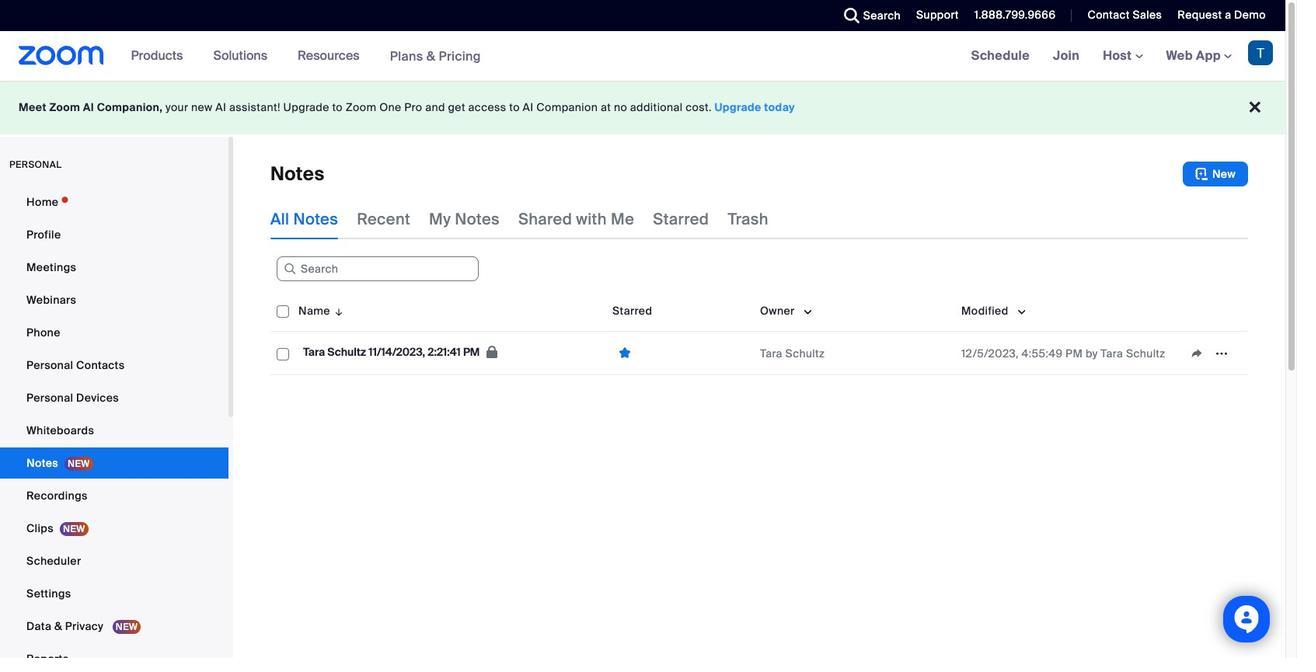 Task type: locate. For each thing, give the bounding box(es) containing it.
12/5/2023, 4:55:49 pm by tara schultz
[[962, 346, 1166, 360]]

to
[[332, 100, 343, 114], [510, 100, 520, 114]]

recordings link
[[0, 481, 229, 512]]

1 vertical spatial personal
[[26, 391, 73, 405]]

notes
[[271, 162, 325, 186], [294, 209, 338, 229], [455, 209, 500, 229], [26, 456, 58, 470]]

webinars
[[26, 293, 76, 307]]

request a demo link
[[1167, 0, 1286, 31], [1178, 8, 1267, 22]]

0 horizontal spatial to
[[332, 100, 343, 114]]

1 vertical spatial &
[[54, 620, 62, 634]]

2 upgrade from the left
[[715, 100, 762, 114]]

personal for personal devices
[[26, 391, 73, 405]]

your
[[166, 100, 188, 114]]

starred up tara schultz 11/14/2023, 2:21:41 pm starred icon at the left bottom
[[613, 304, 653, 318]]

starred
[[653, 209, 709, 229], [613, 304, 653, 318]]

companion
[[537, 100, 598, 114]]

owner
[[761, 304, 795, 318]]

tara down name
[[303, 345, 325, 359]]

demo
[[1235, 8, 1267, 22]]

personal
[[9, 159, 62, 171]]

1 horizontal spatial starred
[[653, 209, 709, 229]]

0 horizontal spatial schultz
[[328, 345, 366, 359]]

tara inside button
[[303, 345, 325, 359]]

sales
[[1133, 8, 1163, 22]]

upgrade down product information navigation
[[283, 100, 329, 114]]

upgrade right cost.
[[715, 100, 762, 114]]

web app
[[1167, 47, 1222, 64]]

1 horizontal spatial tara
[[761, 346, 783, 360]]

profile picture image
[[1249, 40, 1274, 65]]

11/14/2023,
[[369, 345, 425, 359]]

to right access
[[510, 100, 520, 114]]

name
[[299, 304, 330, 318]]

contact sales
[[1088, 8, 1163, 22]]

& right data
[[54, 620, 62, 634]]

schultz left share "image"
[[1127, 346, 1166, 360]]

zoom right meet
[[49, 100, 80, 114]]

contact
[[1088, 8, 1130, 22]]

solutions button
[[213, 31, 275, 81]]

resources button
[[298, 31, 367, 81]]

at
[[601, 100, 611, 114]]

Search text field
[[277, 257, 479, 281]]

0 vertical spatial personal
[[26, 358, 73, 372]]

by
[[1086, 346, 1098, 360]]

contact sales link
[[1077, 0, 1167, 31], [1088, 8, 1163, 22]]

ai left companion,
[[83, 100, 94, 114]]

0 horizontal spatial pm
[[463, 345, 480, 359]]

me
[[611, 209, 635, 229]]

1 ai from the left
[[83, 100, 94, 114]]

support link
[[905, 0, 963, 31], [917, 8, 959, 22]]

clips link
[[0, 513, 229, 544]]

tabs of all notes page tab list
[[271, 199, 769, 240]]

notes up all notes
[[271, 162, 325, 186]]

settings
[[26, 587, 71, 601]]

0 vertical spatial starred
[[653, 209, 709, 229]]

ai left companion
[[523, 100, 534, 114]]

notes up 'recordings'
[[26, 456, 58, 470]]

schultz down owner
[[786, 346, 825, 360]]

2 horizontal spatial ai
[[523, 100, 534, 114]]

personal contacts
[[26, 358, 125, 372]]

0 horizontal spatial starred
[[613, 304, 653, 318]]

arrow down image
[[330, 302, 345, 320]]

1 horizontal spatial zoom
[[346, 100, 377, 114]]

plans
[[390, 48, 423, 64]]

and
[[426, 100, 445, 114]]

& inside product information navigation
[[427, 48, 436, 64]]

zoom
[[49, 100, 80, 114], [346, 100, 377, 114]]

& inside personal menu menu
[[54, 620, 62, 634]]

whiteboards
[[26, 424, 94, 438]]

plans & pricing link
[[390, 48, 481, 64], [390, 48, 481, 64]]

pm right 2:21:41
[[463, 345, 480, 359]]

schultz for tara schultz 11/14/2023, 2:21:41 pm
[[328, 345, 366, 359]]

zoom left one
[[346, 100, 377, 114]]

1 horizontal spatial to
[[510, 100, 520, 114]]

2:21:41
[[428, 345, 461, 359]]

schultz down arrow down image
[[328, 345, 366, 359]]

1 horizontal spatial upgrade
[[715, 100, 762, 114]]

host
[[1104, 47, 1136, 64]]

tara for tara schultz 11/14/2023, 2:21:41 pm
[[303, 345, 325, 359]]

pm
[[463, 345, 480, 359], [1066, 346, 1083, 360]]

web app button
[[1167, 47, 1233, 64]]

0 vertical spatial &
[[427, 48, 436, 64]]

personal devices
[[26, 391, 119, 405]]

1.888.799.9666
[[975, 8, 1056, 22]]

ai right new
[[216, 100, 226, 114]]

data
[[26, 620, 51, 634]]

0 horizontal spatial zoom
[[49, 100, 80, 114]]

meet zoom ai companion, your new ai assistant! upgrade to zoom one pro and get access to ai companion at no additional cost. upgrade today
[[19, 100, 796, 114]]

1 horizontal spatial ai
[[216, 100, 226, 114]]

notes link
[[0, 448, 229, 479]]

to down resources dropdown button
[[332, 100, 343, 114]]

0 horizontal spatial upgrade
[[283, 100, 329, 114]]

schultz inside button
[[328, 345, 366, 359]]

& for pricing
[[427, 48, 436, 64]]

request
[[1178, 8, 1223, 22]]

pro
[[405, 100, 423, 114]]

new
[[1213, 167, 1236, 181]]

more options for tara schultz 11/14/2023, 2:21:41 pm image
[[1210, 346, 1235, 360]]

application
[[271, 291, 1261, 387], [1185, 342, 1243, 365]]

data & privacy link
[[0, 611, 229, 642]]

1 horizontal spatial &
[[427, 48, 436, 64]]

personal down phone
[[26, 358, 73, 372]]

1 personal from the top
[[26, 358, 73, 372]]

banner
[[0, 31, 1286, 82]]

search button
[[833, 0, 905, 31]]

upgrade
[[283, 100, 329, 114], [715, 100, 762, 114]]

0 horizontal spatial tara
[[303, 345, 325, 359]]

shared with me
[[519, 209, 635, 229]]

personal up whiteboards
[[26, 391, 73, 405]]

ai
[[83, 100, 94, 114], [216, 100, 226, 114], [523, 100, 534, 114]]

pricing
[[439, 48, 481, 64]]

zoom logo image
[[19, 46, 104, 65]]

privacy
[[65, 620, 103, 634]]

tara down owner
[[761, 346, 783, 360]]

tara for tara schultz
[[761, 346, 783, 360]]

& right plans
[[427, 48, 436, 64]]

support
[[917, 8, 959, 22]]

starred right "me"
[[653, 209, 709, 229]]

clips
[[26, 522, 54, 536]]

app
[[1197, 47, 1222, 64]]

banner containing products
[[0, 31, 1286, 82]]

1.888.799.9666 button
[[963, 0, 1060, 31], [975, 8, 1056, 22]]

product information navigation
[[119, 31, 493, 82]]

tara right by on the right bottom
[[1101, 346, 1124, 360]]

1 horizontal spatial schultz
[[786, 346, 825, 360]]

notes right my
[[455, 209, 500, 229]]

0 horizontal spatial ai
[[83, 100, 94, 114]]

recent
[[357, 209, 411, 229]]

schultz
[[328, 345, 366, 359], [786, 346, 825, 360], [1127, 346, 1166, 360]]

pm left by on the right bottom
[[1066, 346, 1083, 360]]

tara schultz 11/14/2023, 2:21:41 pm starred image
[[613, 346, 638, 361]]

0 horizontal spatial &
[[54, 620, 62, 634]]

1 vertical spatial starred
[[613, 304, 653, 318]]

tara schultz 11/14/2023, 2:21:41 pm button
[[299, 342, 503, 365]]

2 personal from the top
[[26, 391, 73, 405]]

&
[[427, 48, 436, 64], [54, 620, 62, 634]]



Task type: vqa. For each thing, say whether or not it's contained in the screenshot.
Profile link
yes



Task type: describe. For each thing, give the bounding box(es) containing it.
whiteboards link
[[0, 415, 229, 446]]

trash
[[728, 209, 769, 229]]

2 zoom from the left
[[346, 100, 377, 114]]

get
[[448, 100, 466, 114]]

plans & pricing
[[390, 48, 481, 64]]

tara schultz 11/14/2023, 2:21:41 pm
[[303, 345, 483, 359]]

schultz for tara schultz
[[786, 346, 825, 360]]

request a demo
[[1178, 8, 1267, 22]]

personal menu menu
[[0, 187, 229, 659]]

resources
[[298, 47, 360, 64]]

meetings navigation
[[960, 31, 1286, 82]]

meetings link
[[0, 252, 229, 283]]

meetings
[[26, 261, 76, 274]]

application containing name
[[271, 291, 1261, 387]]

share image
[[1185, 346, 1210, 360]]

access
[[469, 100, 507, 114]]

all notes
[[271, 209, 338, 229]]

12/5/2023,
[[962, 346, 1019, 360]]

modified
[[962, 304, 1009, 318]]

with
[[576, 209, 607, 229]]

recordings
[[26, 489, 88, 503]]

& for privacy
[[54, 620, 62, 634]]

meet
[[19, 100, 47, 114]]

cost.
[[686, 100, 712, 114]]

home
[[26, 195, 59, 209]]

3 ai from the left
[[523, 100, 534, 114]]

assistant!
[[229, 100, 281, 114]]

tara schultz
[[761, 346, 825, 360]]

settings link
[[0, 579, 229, 610]]

personal for personal contacts
[[26, 358, 73, 372]]

1 zoom from the left
[[49, 100, 80, 114]]

notes right all at the left top
[[294, 209, 338, 229]]

new button
[[1183, 162, 1249, 187]]

schedule link
[[960, 31, 1042, 81]]

scheduler
[[26, 554, 81, 568]]

profile link
[[0, 219, 229, 250]]

2 to from the left
[[510, 100, 520, 114]]

host button
[[1104, 47, 1144, 64]]

starred inside application
[[613, 304, 653, 318]]

webinars link
[[0, 285, 229, 316]]

profile
[[26, 228, 61, 242]]

scheduler link
[[0, 546, 229, 577]]

2 ai from the left
[[216, 100, 226, 114]]

today
[[765, 100, 796, 114]]

all
[[271, 209, 290, 229]]

home link
[[0, 187, 229, 218]]

my
[[429, 209, 451, 229]]

devices
[[76, 391, 119, 405]]

personal contacts link
[[0, 350, 229, 381]]

1 horizontal spatial pm
[[1066, 346, 1083, 360]]

2 horizontal spatial schultz
[[1127, 346, 1166, 360]]

shared
[[519, 209, 573, 229]]

schedule
[[972, 47, 1030, 64]]

join link
[[1042, 31, 1092, 81]]

upgrade today link
[[715, 100, 796, 114]]

phone
[[26, 326, 60, 340]]

one
[[380, 100, 402, 114]]

a
[[1226, 8, 1232, 22]]

personal devices link
[[0, 383, 229, 414]]

2 horizontal spatial tara
[[1101, 346, 1124, 360]]

data & privacy
[[26, 620, 106, 634]]

phone link
[[0, 317, 229, 348]]

join
[[1054, 47, 1080, 64]]

1 to from the left
[[332, 100, 343, 114]]

notes inside personal menu menu
[[26, 456, 58, 470]]

contacts
[[76, 358, 125, 372]]

solutions
[[213, 47, 268, 64]]

starred inside tabs of all notes page tab list
[[653, 209, 709, 229]]

meet zoom ai companion, footer
[[0, 81, 1286, 135]]

companion,
[[97, 100, 163, 114]]

1 upgrade from the left
[[283, 100, 329, 114]]

no
[[614, 100, 628, 114]]

additional
[[631, 100, 683, 114]]

my notes
[[429, 209, 500, 229]]

new
[[191, 100, 213, 114]]

pm inside button
[[463, 345, 480, 359]]

web
[[1167, 47, 1194, 64]]

products
[[131, 47, 183, 64]]

4:55:49
[[1022, 346, 1063, 360]]

search
[[864, 9, 901, 23]]



